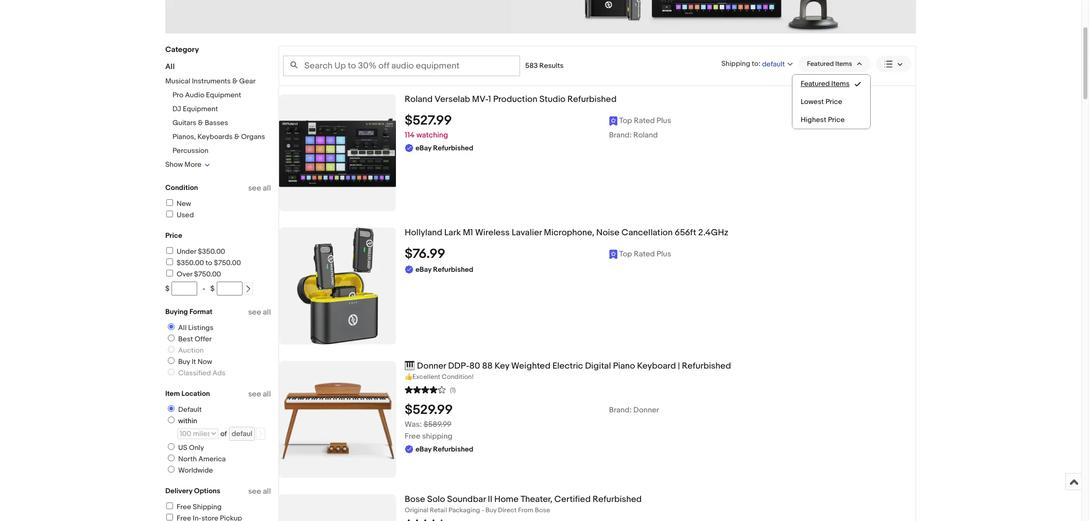 Task type: describe. For each thing, give the bounding box(es) containing it.
auction link
[[164, 346, 206, 355]]

highest price link
[[792, 111, 870, 129]]

ebay for $529.99
[[416, 445, 431, 454]]

best offer
[[178, 335, 212, 343]]

4 out of 5 stars image
[[405, 385, 446, 394]]

was:
[[405, 420, 422, 429]]

best
[[178, 335, 193, 343]]

guitars
[[172, 118, 196, 127]]

- inside bose solo soundbar ii home theater, certified refurbished original retail packaging - buy direct from bose
[[481, 506, 484, 514]]

0 vertical spatial $750.00
[[214, 258, 241, 267]]

buying format
[[165, 307, 212, 316]]

mv-
[[472, 94, 488, 105]]

0 horizontal spatial shipping
[[193, 503, 222, 511]]

plus for $527.99
[[657, 116, 671, 126]]

direct
[[498, 506, 517, 514]]

submit price range image
[[244, 285, 252, 293]]

solo
[[427, 494, 445, 505]]

of
[[220, 429, 227, 438]]

results
[[539, 61, 564, 70]]

see all button for item location
[[248, 389, 271, 399]]

piano
[[613, 361, 635, 371]]

free inside brand: donner was: $589.99 free shipping
[[405, 431, 420, 441]]

pianos,
[[172, 132, 196, 141]]

ddp-
[[448, 361, 469, 371]]

now
[[198, 357, 212, 366]]

0 horizontal spatial buy
[[178, 357, 190, 366]]

ii
[[488, 494, 492, 505]]

shipping
[[422, 431, 452, 441]]

default
[[762, 59, 785, 68]]

all listings link
[[164, 323, 215, 332]]

us
[[178, 443, 187, 452]]

rated for $76.99
[[634, 249, 655, 259]]

dj
[[172, 105, 181, 113]]

[object undefined] image for $76.99
[[609, 249, 671, 259]]

noise
[[596, 228, 620, 238]]

delivery
[[165, 487, 192, 495]]

roland verselab mv-1 production studio refurbished link
[[405, 94, 916, 105]]

production
[[493, 94, 537, 105]]

Auction radio
[[168, 346, 175, 353]]

1 vertical spatial $750.00
[[194, 270, 221, 279]]

brand: donner was: $589.99 free shipping
[[405, 405, 659, 441]]

certified
[[554, 494, 591, 505]]

rated for $527.99
[[634, 116, 655, 126]]

musical instruments & gear pro audio equipment dj equipment guitars & basses pianos, keyboards & organs percussion
[[165, 77, 265, 155]]

basses
[[205, 118, 228, 127]]

0 vertical spatial &
[[232, 77, 238, 85]]

donner for brand:
[[633, 405, 659, 415]]

to for :
[[752, 59, 758, 68]]

best offer link
[[164, 335, 214, 343]]

brand: roland
[[609, 130, 658, 140]]

🎹 donner ddp-80 88 key weighted electric digital piano keyboard | refurbished link
[[405, 361, 916, 372]]

US Only radio
[[168, 443, 175, 450]]

top for $76.99
[[619, 249, 632, 259]]

2 vertical spatial &
[[234, 132, 240, 141]]

percussion link
[[172, 146, 209, 155]]

Free In-store Pickup checkbox
[[166, 514, 173, 521]]

brand: for donner
[[609, 405, 632, 415]]

view: list view image
[[884, 58, 903, 69]]

bose solo soundbar ii home theater, certified refurbished image
[[279, 509, 396, 521]]

all for delivery options
[[263, 487, 271, 496]]

musical
[[165, 77, 190, 85]]

$589.99
[[424, 420, 451, 429]]

🎹
[[405, 361, 415, 371]]

2 ebay from the top
[[416, 265, 431, 274]]

refurbished down $76.99
[[433, 265, 473, 274]]

worldwide
[[178, 466, 213, 475]]

north america
[[178, 455, 226, 463]]

highest
[[801, 115, 826, 124]]

electric
[[552, 361, 583, 371]]

see all for buying format
[[248, 307, 271, 317]]

organs
[[241, 132, 265, 141]]

us only
[[178, 443, 204, 452]]

roland verselab mv-1 production studio refurbished
[[405, 94, 617, 105]]

80
[[469, 361, 480, 371]]

all for item location
[[263, 389, 271, 399]]

gear
[[239, 77, 256, 85]]

see for condition
[[248, 183, 261, 193]]

2 ebay refurbished from the top
[[416, 265, 473, 274]]

plus for $76.99
[[657, 249, 671, 259]]

refurbished down watching
[[433, 144, 473, 152]]

$76.99
[[405, 246, 445, 262]]

656ft
[[675, 228, 696, 238]]

:
[[758, 59, 760, 68]]

musical instruments & gear link
[[165, 77, 256, 85]]

category
[[165, 45, 199, 55]]

lowest
[[801, 97, 824, 106]]

see all for delivery options
[[248, 487, 271, 496]]

1 vertical spatial roland
[[633, 130, 658, 140]]

featured items for featured items dropdown button
[[807, 60, 852, 68]]

over
[[177, 270, 192, 279]]

cancellation
[[622, 228, 673, 238]]

pianos, keyboards & organs link
[[172, 132, 265, 141]]

lark
[[444, 228, 461, 238]]

featured for featured items dropdown button
[[807, 60, 834, 68]]

featured for featured items link
[[801, 79, 830, 88]]

Free Shipping checkbox
[[166, 503, 173, 509]]

see all button for buying format
[[248, 307, 271, 317]]

over $750.00 link
[[165, 270, 221, 279]]

north america link
[[164, 455, 228, 463]]

buying
[[165, 307, 188, 316]]

brand: for roland
[[609, 130, 632, 140]]

home
[[494, 494, 519, 505]]

format
[[189, 307, 212, 316]]

item
[[165, 389, 180, 398]]

0 horizontal spatial -
[[202, 284, 205, 293]]

🎹 donner ddp-80 88 key weighted electric digital piano keyboard | refurbished 👍excellent condition!
[[405, 361, 731, 381]]

hollyland
[[405, 228, 442, 238]]

default link
[[164, 405, 204, 414]]

👍Excellent Condition! text field
[[405, 373, 916, 381]]

more
[[184, 160, 201, 169]]

all listings
[[178, 323, 213, 332]]

(1) link
[[405, 385, 456, 394]]

dj equipment link
[[172, 105, 218, 113]]

all for all listings
[[178, 323, 187, 332]]

under $350.00 link
[[165, 247, 225, 256]]

items for featured items dropdown button
[[835, 60, 852, 68]]

4.5 out of 5 stars image
[[405, 518, 446, 521]]

used
[[177, 211, 194, 219]]

bose solo soundbar ii home theater, certified refurbished link
[[405, 494, 916, 505]]

digital
[[585, 361, 611, 371]]

hollyland lark m1 wireless lavalier microphone, noise cancellation 656ft 2.4ghz link
[[405, 228, 916, 238]]



Task type: vqa. For each thing, say whether or not it's contained in the screenshot.
the bottom eBay
yes



Task type: locate. For each thing, give the bounding box(es) containing it.
buy
[[178, 357, 190, 366], [485, 506, 496, 514]]

shipping inside shipping to : default
[[721, 59, 750, 68]]

free right free shipping option
[[177, 503, 191, 511]]

[object undefined] image down 'cancellation'
[[609, 249, 671, 259]]

[object undefined] image up brand: roland
[[609, 116, 671, 126]]

shipping down options
[[193, 503, 222, 511]]

$350.00 up over $750.00 link
[[177, 258, 204, 267]]

North America radio
[[168, 455, 175, 461]]

items up featured items link
[[835, 60, 852, 68]]

featured inside featured items link
[[801, 79, 830, 88]]

instruments
[[192, 77, 231, 85]]

see all
[[248, 183, 271, 193], [248, 307, 271, 317], [248, 389, 271, 399], [248, 487, 271, 496]]

featured
[[807, 60, 834, 68], [801, 79, 830, 88]]

0 vertical spatial roland
[[405, 94, 433, 105]]

ebay refurbished
[[416, 144, 473, 152], [416, 265, 473, 274], [416, 445, 473, 454]]

all
[[165, 62, 175, 72], [178, 323, 187, 332]]

all for condition
[[263, 183, 271, 193]]

used link
[[165, 211, 194, 219]]

0 vertical spatial to
[[752, 59, 758, 68]]

[object undefined] image for $527.99
[[609, 116, 671, 126]]

0 vertical spatial plus
[[657, 116, 671, 126]]

0 vertical spatial brand:
[[609, 130, 632, 140]]

2 $ from the left
[[210, 284, 215, 293]]

new
[[177, 199, 191, 208]]

0 vertical spatial featured
[[807, 60, 834, 68]]

condition
[[165, 183, 198, 192]]

1 horizontal spatial buy
[[485, 506, 496, 514]]

buy down ii
[[485, 506, 496, 514]]

4 see all button from the top
[[248, 487, 271, 496]]

default
[[178, 405, 202, 414]]

only
[[189, 443, 204, 452]]

0 vertical spatial top
[[619, 116, 632, 126]]

see for delivery options
[[248, 487, 261, 496]]

key
[[495, 361, 509, 371]]

$
[[165, 284, 170, 293], [210, 284, 215, 293]]

2 plus from the top
[[657, 249, 671, 259]]

1 plus from the top
[[657, 116, 671, 126]]

1 vertical spatial brand:
[[609, 405, 632, 415]]

1 horizontal spatial bose
[[535, 506, 550, 514]]

ebay refurbished down watching
[[416, 144, 473, 152]]

refurbished inside bose solo soundbar ii home theater, certified refurbished original retail packaging - buy direct from bose
[[593, 494, 642, 505]]

featured items button
[[799, 56, 871, 72]]

1 see all from the top
[[248, 183, 271, 193]]

1 horizontal spatial donner
[[633, 405, 659, 415]]

featured items inside dropdown button
[[807, 60, 852, 68]]

1 vertical spatial all
[[178, 323, 187, 332]]

1 vertical spatial top
[[619, 249, 632, 259]]

1 vertical spatial &
[[198, 118, 203, 127]]

roland down roland verselab mv-1 production studio refurbished link
[[633, 130, 658, 140]]

over $750.00
[[177, 270, 221, 279]]

2 rated from the top
[[634, 249, 655, 259]]

to for $750.00
[[206, 258, 212, 267]]

$350.00 to $750.00
[[177, 258, 241, 267]]

refurbished inside 🎹 donner ddp-80 88 key weighted electric digital piano keyboard | refurbished 👍excellent condition!
[[682, 361, 731, 371]]

$ down over $750.00 option on the bottom left of page
[[165, 284, 170, 293]]

114 watching
[[405, 130, 448, 140]]

1 horizontal spatial to
[[752, 59, 758, 68]]

ads
[[213, 369, 225, 377]]

Original Retail Packaging - Buy Direct From Bose text field
[[405, 506, 916, 515]]

1 horizontal spatial free
[[405, 431, 420, 441]]

within radio
[[168, 417, 175, 423]]

within
[[178, 417, 197, 425]]

price up under $350.00 checkbox
[[165, 231, 182, 240]]

all up musical in the top of the page
[[165, 62, 175, 72]]

featured items up featured items link
[[807, 60, 852, 68]]

equipment down instruments
[[206, 91, 241, 99]]

[object undefined] image
[[609, 116, 671, 126], [609, 249, 671, 259]]

ebay refurbished down $76.99
[[416, 265, 473, 274]]

under $350.00
[[177, 247, 225, 256]]

top for $527.99
[[619, 116, 632, 126]]

ebay refurbished down shipping
[[416, 445, 473, 454]]

see all for item location
[[248, 389, 271, 399]]

0 horizontal spatial free
[[177, 503, 191, 511]]

shipping to : default
[[721, 59, 785, 68]]

0 vertical spatial $350.00
[[198, 247, 225, 256]]

114
[[405, 130, 415, 140]]

3 ebay from the top
[[416, 445, 431, 454]]

& left organs
[[234, 132, 240, 141]]

0 vertical spatial top rated plus
[[619, 116, 671, 126]]

featured items link
[[792, 75, 870, 93]]

1 vertical spatial shipping
[[193, 503, 222, 511]]

ebay down 114 watching
[[416, 144, 431, 152]]

price for highest price
[[828, 115, 845, 124]]

to
[[752, 59, 758, 68], [206, 258, 212, 267]]

m1
[[463, 228, 473, 238]]

Enter your search keyword text field
[[283, 56, 520, 76]]

donner for 🎹
[[417, 361, 446, 371]]

top down noise
[[619, 249, 632, 259]]

see all button for delivery options
[[248, 487, 271, 496]]

refurbished down shipping
[[433, 445, 473, 454]]

top rated plus up brand: roland
[[619, 116, 671, 126]]

rated down 'cancellation'
[[634, 249, 655, 259]]

Under $350.00 checkbox
[[166, 247, 173, 254]]

0 horizontal spatial to
[[206, 258, 212, 267]]

price down lowest price link
[[828, 115, 845, 124]]

583
[[525, 61, 538, 70]]

all for buying format
[[263, 307, 271, 317]]

0 vertical spatial donner
[[417, 361, 446, 371]]

1 horizontal spatial roland
[[633, 130, 658, 140]]

shipping
[[721, 59, 750, 68], [193, 503, 222, 511]]

shipping left :
[[721, 59, 750, 68]]

2 see from the top
[[248, 307, 261, 317]]

see for item location
[[248, 389, 261, 399]]

0 vertical spatial buy
[[178, 357, 190, 366]]

plus
[[657, 116, 671, 126], [657, 249, 671, 259]]

0 horizontal spatial bose
[[405, 494, 425, 505]]

plus down roland verselab mv-1 production studio refurbished link
[[657, 116, 671, 126]]

1 vertical spatial to
[[206, 258, 212, 267]]

auction
[[178, 346, 204, 355]]

$750.00 down "$350.00 to $750.00"
[[194, 270, 221, 279]]

0 vertical spatial ebay
[[416, 144, 431, 152]]

$350.00 to $750.00 checkbox
[[166, 258, 173, 265]]

1 $ from the left
[[165, 284, 170, 293]]

featured items up lowest price
[[801, 79, 850, 88]]

america
[[198, 455, 226, 463]]

0 vertical spatial all
[[165, 62, 175, 72]]

items inside dropdown button
[[835, 60, 852, 68]]

top rated plus
[[619, 116, 671, 126], [619, 249, 671, 259]]

donner up 👍excellent
[[417, 361, 446, 371]]

donner
[[417, 361, 446, 371], [633, 405, 659, 415]]

percussion
[[172, 146, 209, 155]]

buy it now link
[[164, 357, 214, 366]]

ebay
[[416, 144, 431, 152], [416, 265, 431, 274], [416, 445, 431, 454]]

2 brand: from the top
[[609, 405, 632, 415]]

👍excellent
[[405, 373, 440, 381]]

highest price
[[801, 115, 845, 124]]

worldwide link
[[164, 466, 215, 475]]

1 brand: from the top
[[609, 130, 632, 140]]

see all button
[[248, 183, 271, 193], [248, 307, 271, 317], [248, 389, 271, 399], [248, 487, 271, 496]]

roland up $527.99 in the top of the page
[[405, 94, 433, 105]]

Default radio
[[168, 405, 175, 412]]

1 vertical spatial buy
[[485, 506, 496, 514]]

1 see all button from the top
[[248, 183, 271, 193]]

1 see from the top
[[248, 183, 261, 193]]

featured items for featured items link
[[801, 79, 850, 88]]

- right packaging
[[481, 506, 484, 514]]

1 horizontal spatial all
[[178, 323, 187, 332]]

original
[[405, 506, 428, 514]]

price down featured items link
[[826, 97, 842, 106]]

0 vertical spatial featured items
[[807, 60, 852, 68]]

3 ebay refurbished from the top
[[416, 445, 473, 454]]

refurbished up 'original retail packaging - buy direct from bose' text field
[[593, 494, 642, 505]]

1 rated from the top
[[634, 116, 655, 126]]

to down the under $350.00
[[206, 258, 212, 267]]

ebay refurbished for $527.99
[[416, 144, 473, 152]]

1 vertical spatial [object undefined] image
[[609, 249, 671, 259]]

2 vertical spatial ebay refurbished
[[416, 445, 473, 454]]

north
[[178, 455, 197, 463]]

Worldwide radio
[[168, 466, 175, 473]]

from
[[518, 506, 533, 514]]

0 vertical spatial -
[[202, 284, 205, 293]]

top up brand: roland
[[619, 116, 632, 126]]

|
[[678, 361, 680, 371]]

88
[[482, 361, 493, 371]]

2 [object undefined] image from the top
[[609, 249, 671, 259]]

hollyland lark m1 wireless lavalier microphone, noise cancellation 656ft 2.4ghz image
[[297, 228, 378, 344]]

New checkbox
[[166, 199, 173, 206]]

$ for minimum value text box on the left bottom of the page
[[165, 284, 170, 293]]

1 ebay from the top
[[416, 144, 431, 152]]

1 top rated plus from the top
[[619, 116, 671, 126]]

see all button for condition
[[248, 183, 271, 193]]

featured up lowest
[[801, 79, 830, 88]]

0 vertical spatial items
[[835, 60, 852, 68]]

0 vertical spatial ebay refurbished
[[416, 144, 473, 152]]

$ for 'maximum value' text field
[[210, 284, 215, 293]]

condition!
[[442, 373, 474, 381]]

all right all listings option
[[178, 323, 187, 332]]

see for buying format
[[248, 307, 261, 317]]

1 horizontal spatial shipping
[[721, 59, 750, 68]]

2.4ghz
[[698, 228, 728, 238]]

under
[[177, 247, 196, 256]]

1 vertical spatial donner
[[633, 405, 659, 415]]

1 vertical spatial ebay refurbished
[[416, 265, 473, 274]]

top rated plus for $527.99
[[619, 116, 671, 126]]

1 vertical spatial featured items
[[801, 79, 850, 88]]

show
[[165, 160, 183, 169]]

0 vertical spatial free
[[405, 431, 420, 441]]

& down dj equipment "link"
[[198, 118, 203, 127]]

Maximum Value text field
[[217, 282, 242, 296]]

Best Offer radio
[[168, 335, 175, 341]]

wireless
[[475, 228, 510, 238]]

0 horizontal spatial donner
[[417, 361, 446, 371]]

audio
[[185, 91, 204, 99]]

see all for condition
[[248, 183, 271, 193]]

keyboards
[[197, 132, 233, 141]]

🎹 donner ddp-80 88 key weighted electric digital piano keyboard | refurbished image
[[279, 361, 396, 478]]

2 vertical spatial price
[[165, 231, 182, 240]]

0 vertical spatial rated
[[634, 116, 655, 126]]

new link
[[165, 199, 191, 208]]

pro
[[172, 91, 183, 99]]

2 vertical spatial ebay
[[416, 445, 431, 454]]

featured up featured items link
[[807, 60, 834, 68]]

item location
[[165, 389, 210, 398]]

price for lowest price
[[826, 97, 842, 106]]

items for featured items link
[[831, 79, 850, 88]]

to inside shipping to : default
[[752, 59, 758, 68]]

ebay down $76.99
[[416, 265, 431, 274]]

1 vertical spatial rated
[[634, 249, 655, 259]]

0 horizontal spatial all
[[165, 62, 175, 72]]

pro audio equipment link
[[172, 91, 241, 99]]

ebay down shipping
[[416, 445, 431, 454]]

offer
[[195, 335, 212, 343]]

1 vertical spatial equipment
[[183, 105, 218, 113]]

items
[[835, 60, 852, 68], [831, 79, 850, 88]]

free down was:
[[405, 431, 420, 441]]

& left gear at top
[[232, 77, 238, 85]]

listings
[[188, 323, 213, 332]]

$529.99
[[405, 402, 453, 418]]

2 all from the top
[[263, 307, 271, 317]]

lavalier
[[512, 228, 542, 238]]

2 top from the top
[[619, 249, 632, 259]]

lowest price
[[801, 97, 842, 106]]

3 all from the top
[[263, 389, 271, 399]]

microphone,
[[544, 228, 594, 238]]

$750.00 up 'maximum value' text field
[[214, 258, 241, 267]]

donner inside 🎹 donner ddp-80 88 key weighted electric digital piano keyboard | refurbished 👍excellent condition!
[[417, 361, 446, 371]]

1 top from the top
[[619, 116, 632, 126]]

All Listings radio
[[168, 323, 175, 330]]

buy inside bose solo soundbar ii home theater, certified refurbished original retail packaging - buy direct from bose
[[485, 506, 496, 514]]

3 see from the top
[[248, 389, 261, 399]]

free shipping link
[[165, 503, 222, 511]]

refurbished right "|"
[[682, 361, 731, 371]]

featured inside featured items dropdown button
[[807, 60, 834, 68]]

$350.00 up "$350.00 to $750.00"
[[198, 247, 225, 256]]

0 horizontal spatial roland
[[405, 94, 433, 105]]

4 see all from the top
[[248, 487, 271, 496]]

0 vertical spatial shipping
[[721, 59, 750, 68]]

default text field
[[229, 427, 255, 441]]

3 see all from the top
[[248, 389, 271, 399]]

1 vertical spatial ebay
[[416, 265, 431, 274]]

go image
[[257, 431, 264, 438]]

Buy It Now radio
[[168, 357, 175, 364]]

equipment up guitars & basses link
[[183, 105, 218, 113]]

brand: inside brand: donner was: $589.99 free shipping
[[609, 405, 632, 415]]

plus down hollyland lark m1 wireless lavalier microphone, noise cancellation 656ft 2.4ghz link
[[657, 249, 671, 259]]

ebay refurbished for $529.99
[[416, 445, 473, 454]]

rated up brand: roland
[[634, 116, 655, 126]]

1 vertical spatial items
[[831, 79, 850, 88]]

1 vertical spatial bose
[[535, 506, 550, 514]]

bose down theater,
[[535, 506, 550, 514]]

1 horizontal spatial $
[[210, 284, 215, 293]]

Over $750.00 checkbox
[[166, 270, 173, 277]]

free
[[405, 431, 420, 441], [177, 503, 191, 511]]

1 vertical spatial free
[[177, 503, 191, 511]]

4 all from the top
[[263, 487, 271, 496]]

3 see all button from the top
[[248, 389, 271, 399]]

Used checkbox
[[166, 211, 173, 217]]

it
[[192, 357, 196, 366]]

1 ebay refurbished from the top
[[416, 144, 473, 152]]

Classified Ads radio
[[168, 369, 175, 375]]

all for all
[[165, 62, 175, 72]]

refurbished right studio
[[567, 94, 617, 105]]

$527.99
[[405, 113, 452, 129]]

soundbar
[[447, 494, 486, 505]]

4 see from the top
[[248, 487, 261, 496]]

items up lowest price link
[[831, 79, 850, 88]]

- down over $750.00 at bottom left
[[202, 284, 205, 293]]

2 see all from the top
[[248, 307, 271, 317]]

0 vertical spatial price
[[826, 97, 842, 106]]

2 see all button from the top
[[248, 307, 271, 317]]

1 vertical spatial $350.00
[[177, 258, 204, 267]]

top rated plus for $76.99
[[619, 249, 671, 259]]

0 vertical spatial [object undefined] image
[[609, 116, 671, 126]]

donner inside brand: donner was: $589.99 free shipping
[[633, 405, 659, 415]]

1 vertical spatial -
[[481, 506, 484, 514]]

$350.00 to $750.00 link
[[165, 258, 241, 267]]

0 vertical spatial equipment
[[206, 91, 241, 99]]

Minimum Value text field
[[172, 282, 197, 296]]

to left the default
[[752, 59, 758, 68]]

2 top rated plus from the top
[[619, 249, 671, 259]]

$ left 'maximum value' text field
[[210, 284, 215, 293]]

1 vertical spatial top rated plus
[[619, 249, 671, 259]]

bose up original
[[405, 494, 425, 505]]

buy left it
[[178, 357, 190, 366]]

0 horizontal spatial $
[[165, 284, 170, 293]]

1 all from the top
[[263, 183, 271, 193]]

1 [object undefined] image from the top
[[609, 116, 671, 126]]

show more button
[[165, 160, 210, 169]]

ebay for $527.99
[[416, 144, 431, 152]]

weighted
[[511, 361, 550, 371]]

0 vertical spatial bose
[[405, 494, 425, 505]]

top rated plus down 'cancellation'
[[619, 249, 671, 259]]

1 vertical spatial plus
[[657, 249, 671, 259]]

roland verselab mv-1 production studio refurbished image
[[279, 94, 396, 211]]

1 vertical spatial featured
[[801, 79, 830, 88]]

-
[[202, 284, 205, 293], [481, 506, 484, 514]]

1 vertical spatial price
[[828, 115, 845, 124]]

donner down 👍excellent condition! text field
[[633, 405, 659, 415]]

1 horizontal spatial -
[[481, 506, 484, 514]]



